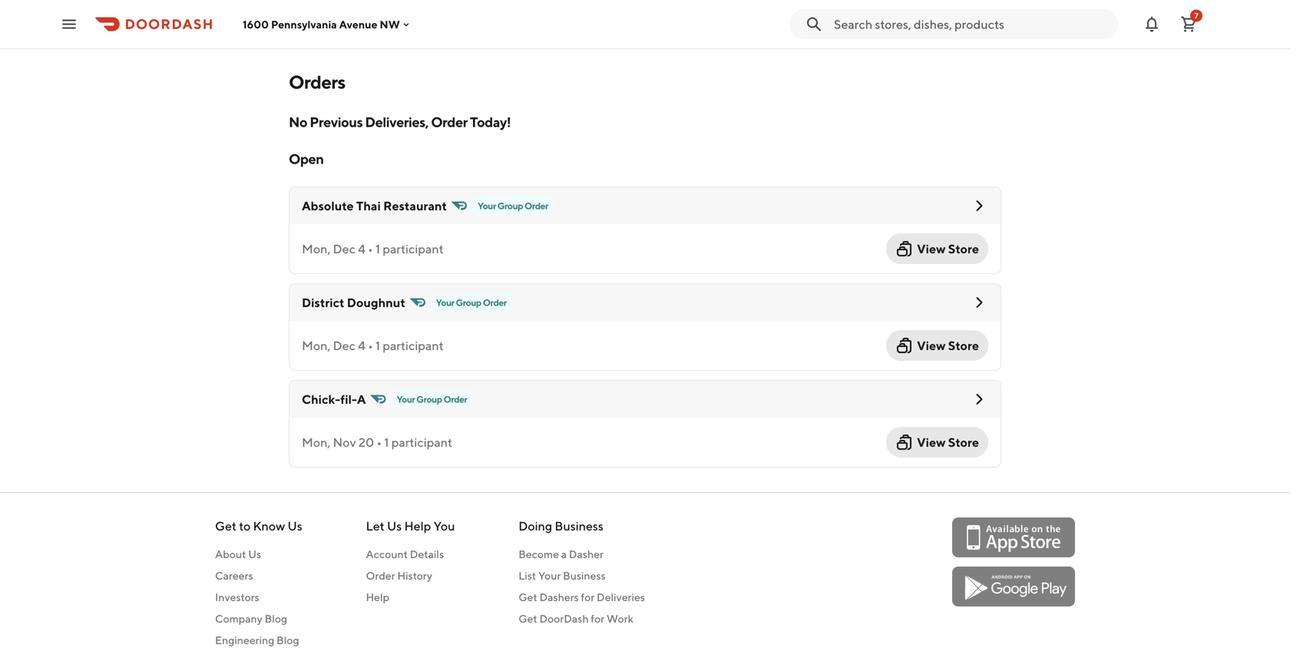 Task type: locate. For each thing, give the bounding box(es) containing it.
blog
[[265, 613, 287, 625], [277, 634, 299, 647]]

view store
[[917, 242, 979, 256], [917, 338, 979, 353], [917, 435, 979, 450]]

2 mon, dec 4 • 1 participant from the top
[[302, 338, 444, 353]]

store
[[948, 242, 979, 256], [948, 338, 979, 353], [948, 435, 979, 450]]

us for let us help you
[[387, 519, 402, 533]]

3 mon, from the top
[[302, 435, 331, 450]]

• for restaurant
[[368, 242, 373, 256]]

• down doughnut
[[368, 338, 373, 353]]

1 for restaurant
[[376, 242, 380, 256]]

1 vertical spatial view
[[917, 338, 946, 353]]

let
[[366, 519, 385, 533]]

your for district doughnut
[[436, 297, 454, 308]]

• for a
[[377, 435, 382, 450]]

2 vertical spatial get
[[519, 613, 537, 625]]

us right let
[[387, 519, 402, 533]]

a
[[561, 548, 567, 561]]

chick-
[[302, 392, 341, 407]]

2 dec from the top
[[333, 338, 356, 353]]

0 vertical spatial 4
[[358, 242, 366, 256]]

your group order
[[478, 200, 548, 211], [436, 297, 507, 308], [397, 394, 467, 405]]

1 vertical spatial for
[[591, 613, 605, 625]]

your right a
[[397, 394, 415, 405]]

0 vertical spatial for
[[581, 591, 595, 604]]

view for a
[[917, 435, 946, 450]]

blog down company blog link
[[277, 634, 299, 647]]

your right restaurant
[[478, 200, 496, 211]]

get to know us
[[215, 519, 302, 533]]

mon, dec 4 • 1 participant
[[302, 242, 444, 256], [302, 338, 444, 353]]

blog down investors link
[[265, 613, 287, 625]]

4 down district doughnut
[[358, 338, 366, 353]]

1 vertical spatial business
[[563, 570, 606, 582]]

1 for a
[[384, 435, 389, 450]]

2 vertical spatial participant
[[392, 435, 453, 450]]

2 vertical spatial •
[[377, 435, 382, 450]]

engineering
[[215, 634, 274, 647]]

your for absolute thai restaurant
[[478, 200, 496, 211]]

3 view store from the top
[[917, 435, 979, 450]]

us
[[288, 519, 302, 533], [387, 519, 402, 533], [248, 548, 261, 561]]

2 horizontal spatial us
[[387, 519, 402, 533]]

1 mon, from the top
[[302, 242, 331, 256]]

1600 pennsylvania avenue nw
[[243, 18, 400, 31]]

0 vertical spatial •
[[368, 242, 373, 256]]

2 vertical spatial store
[[948, 435, 979, 450]]

1 vertical spatial group
[[456, 297, 481, 308]]

2 vertical spatial view
[[917, 435, 946, 450]]

about
[[215, 548, 246, 561]]

mon, down district
[[302, 338, 331, 353]]

dec down absolute
[[333, 242, 356, 256]]

1 down absolute thai restaurant
[[376, 242, 380, 256]]

to
[[239, 519, 251, 533]]

order for absolute thai restaurant
[[525, 200, 548, 211]]

us up careers link
[[248, 548, 261, 561]]

2 vertical spatial your group order
[[397, 394, 467, 405]]

dec
[[333, 242, 356, 256], [333, 338, 356, 353]]

get doordash for work link
[[519, 611, 645, 627]]

2 horizontal spatial group
[[498, 200, 523, 211]]

3 store from the top
[[948, 435, 979, 450]]

0 vertical spatial view
[[917, 242, 946, 256]]

chick-fil-a
[[302, 392, 366, 407]]

about us
[[215, 548, 261, 561]]

us right know
[[288, 519, 302, 533]]

order
[[431, 114, 468, 130], [525, 200, 548, 211], [483, 297, 507, 308], [444, 394, 467, 405], [366, 570, 395, 582]]

business
[[555, 519, 604, 533], [563, 570, 606, 582]]

become a dasher link
[[519, 547, 645, 562]]

0 vertical spatial get
[[215, 519, 237, 533]]

account
[[366, 548, 408, 561]]

investors
[[215, 591, 259, 604]]

participant for restaurant
[[383, 242, 444, 256]]

7 button
[[1174, 9, 1204, 40]]

no previous deliveries, order today!
[[289, 114, 511, 130]]

your group order for chick-fil-a
[[397, 394, 467, 405]]

1 vertical spatial get
[[519, 591, 537, 604]]

0 vertical spatial business
[[555, 519, 604, 533]]

details
[[410, 548, 444, 561]]

1 vertical spatial mon,
[[302, 338, 331, 353]]

your group order for absolute thai restaurant
[[478, 200, 548, 211]]

0 vertical spatial mon, dec 4 • 1 participant
[[302, 242, 444, 256]]

1 dec from the top
[[333, 242, 356, 256]]

group
[[498, 200, 523, 211], [456, 297, 481, 308], [417, 394, 442, 405]]

2 view store from the top
[[917, 338, 979, 353]]

mon, left 'nov'
[[302, 435, 331, 450]]

1 vertical spatial view store link
[[887, 330, 989, 361]]

20
[[359, 435, 374, 450]]

participant right '20'
[[392, 435, 453, 450]]

0 vertical spatial store
[[948, 242, 979, 256]]

view store link
[[887, 234, 989, 264], [887, 330, 989, 361], [887, 427, 989, 458]]

4 for thai
[[358, 242, 366, 256]]

for left work
[[591, 613, 605, 625]]

previous
[[310, 114, 363, 130]]

1
[[376, 242, 380, 256], [376, 338, 380, 353], [384, 435, 389, 450]]

0 vertical spatial blog
[[265, 613, 287, 625]]

• right '20'
[[377, 435, 382, 450]]

open
[[289, 151, 324, 167]]

0 horizontal spatial help
[[366, 591, 389, 604]]

1 vertical spatial dec
[[333, 338, 356, 353]]

careers link
[[215, 568, 302, 584]]

pennsylvania
[[271, 18, 337, 31]]

4 down the thai
[[358, 242, 366, 256]]

nov
[[333, 435, 356, 450]]

0 horizontal spatial group
[[417, 394, 442, 405]]

1 store from the top
[[948, 242, 979, 256]]

dashers
[[540, 591, 579, 604]]

1 vertical spatial store
[[948, 338, 979, 353]]

doing business
[[519, 519, 604, 533]]

dec for absolute
[[333, 242, 356, 256]]

your
[[478, 200, 496, 211], [436, 297, 454, 308], [397, 394, 415, 405], [539, 570, 561, 582]]

2 mon, from the top
[[302, 338, 331, 353]]

mon,
[[302, 242, 331, 256], [302, 338, 331, 353], [302, 435, 331, 450]]

•
[[368, 242, 373, 256], [368, 338, 373, 353], [377, 435, 382, 450]]

dec down district doughnut
[[333, 338, 356, 353]]

a
[[357, 392, 366, 407]]

absolute thai restaurant
[[302, 199, 447, 213]]

Store search: begin typing to search for stores available on DoorDash text field
[[834, 16, 1109, 33]]

business down become a dasher link
[[563, 570, 606, 582]]

1 view store from the top
[[917, 242, 979, 256]]

0 vertical spatial your group order
[[478, 200, 548, 211]]

store for a
[[948, 435, 979, 450]]

no
[[289, 114, 307, 130]]

blog for engineering blog
[[277, 634, 299, 647]]

1 down doughnut
[[376, 338, 380, 353]]

view
[[917, 242, 946, 256], [917, 338, 946, 353], [917, 435, 946, 450]]

1 horizontal spatial help
[[404, 519, 431, 533]]

get for get doordash for work
[[519, 613, 537, 625]]

1 vertical spatial mon, dec 4 • 1 participant
[[302, 338, 444, 353]]

mon, dec 4 • 1 participant down absolute thai restaurant
[[302, 242, 444, 256]]

business up become a dasher link
[[555, 519, 604, 533]]

help down order history
[[366, 591, 389, 604]]

investors link
[[215, 590, 302, 605]]

mon, for district doughnut
[[302, 338, 331, 353]]

3 view store link from the top
[[887, 427, 989, 458]]

2 view from the top
[[917, 338, 946, 353]]

2 4 from the top
[[358, 338, 366, 353]]

0 vertical spatial mon,
[[302, 242, 331, 256]]

0 vertical spatial view store link
[[887, 234, 989, 264]]

store for restaurant
[[948, 242, 979, 256]]

1 vertical spatial blog
[[277, 634, 299, 647]]

2 vertical spatial view store
[[917, 435, 979, 450]]

notification bell image
[[1143, 15, 1161, 33]]

district
[[302, 295, 345, 310]]

1 mon, dec 4 • 1 participant from the top
[[302, 242, 444, 256]]

2 vertical spatial 1
[[384, 435, 389, 450]]

order for chick-fil-a
[[444, 394, 467, 405]]

• down the thai
[[368, 242, 373, 256]]

your right doughnut
[[436, 297, 454, 308]]

3 view from the top
[[917, 435, 946, 450]]

participant
[[383, 242, 444, 256], [383, 338, 444, 353], [392, 435, 453, 450]]

help left you
[[404, 519, 431, 533]]

view store for restaurant
[[917, 242, 979, 256]]

1 4 from the top
[[358, 242, 366, 256]]

1 vertical spatial your group order
[[436, 297, 507, 308]]

view store link for restaurant
[[887, 234, 989, 264]]

for down list your business link
[[581, 591, 595, 604]]

2 view store link from the top
[[887, 330, 989, 361]]

7
[[1195, 11, 1199, 20]]

absolute
[[302, 199, 354, 213]]

1 right '20'
[[384, 435, 389, 450]]

1 vertical spatial view store
[[917, 338, 979, 353]]

for
[[581, 591, 595, 604], [591, 613, 605, 625]]

1 vertical spatial 4
[[358, 338, 366, 353]]

mon, down absolute
[[302, 242, 331, 256]]

participant down doughnut
[[383, 338, 444, 353]]

1 horizontal spatial group
[[456, 297, 481, 308]]

0 horizontal spatial us
[[248, 548, 261, 561]]

mon, dec 4 • 1 participant down doughnut
[[302, 338, 444, 353]]

get left the to
[[215, 519, 237, 533]]

0 vertical spatial group
[[498, 200, 523, 211]]

1 view from the top
[[917, 242, 946, 256]]

participant down restaurant
[[383, 242, 444, 256]]

0 vertical spatial help
[[404, 519, 431, 533]]

0 vertical spatial 1
[[376, 242, 380, 256]]

1 view store link from the top
[[887, 234, 989, 264]]

2 vertical spatial view store link
[[887, 427, 989, 458]]

0 vertical spatial participant
[[383, 242, 444, 256]]

2 vertical spatial mon,
[[302, 435, 331, 450]]

order history
[[366, 570, 432, 582]]

2 vertical spatial group
[[417, 394, 442, 405]]

get left doordash
[[519, 613, 537, 625]]

help
[[404, 519, 431, 533], [366, 591, 389, 604]]

get
[[215, 519, 237, 533], [519, 591, 537, 604], [519, 613, 537, 625]]

fil-
[[341, 392, 357, 407]]

0 vertical spatial view store
[[917, 242, 979, 256]]

1600
[[243, 18, 269, 31]]

history
[[397, 570, 432, 582]]

get down list
[[519, 591, 537, 604]]

0 vertical spatial dec
[[333, 242, 356, 256]]

4
[[358, 242, 366, 256], [358, 338, 366, 353]]

deliveries,
[[365, 114, 429, 130]]



Task type: describe. For each thing, give the bounding box(es) containing it.
group for absolute thai restaurant
[[498, 200, 523, 211]]

avenue
[[339, 18, 378, 31]]

company
[[215, 613, 263, 625]]

1 vertical spatial participant
[[383, 338, 444, 353]]

dec for district
[[333, 338, 356, 353]]

district doughnut
[[302, 295, 405, 310]]

nw
[[380, 18, 400, 31]]

blog for company blog
[[265, 613, 287, 625]]

view for restaurant
[[917, 242, 946, 256]]

group for district doughnut
[[456, 297, 481, 308]]

order history link
[[366, 568, 455, 584]]

know
[[253, 519, 285, 533]]

help link
[[366, 590, 455, 605]]

mon, for chick-fil-a
[[302, 435, 331, 450]]

mon, for absolute thai restaurant
[[302, 242, 331, 256]]

thai
[[356, 199, 381, 213]]

group for chick-fil-a
[[417, 394, 442, 405]]

your group order for district doughnut
[[436, 297, 507, 308]]

open menu image
[[60, 15, 78, 33]]

dasher
[[569, 548, 604, 561]]

1 vertical spatial •
[[368, 338, 373, 353]]

let us help you
[[366, 519, 455, 533]]

mon, nov 20 • 1 participant
[[302, 435, 453, 450]]

participant for a
[[392, 435, 453, 450]]

1 horizontal spatial us
[[288, 519, 302, 533]]

1 vertical spatial 1
[[376, 338, 380, 353]]

mon, dec 4 • 1 participant for thai
[[302, 242, 444, 256]]

list
[[519, 570, 536, 582]]

list your business
[[519, 570, 606, 582]]

1600 pennsylvania avenue nw button
[[243, 18, 412, 31]]

get dashers for deliveries
[[519, 591, 645, 604]]

for for doordash
[[591, 613, 605, 625]]

account details link
[[366, 547, 455, 562]]

doordash
[[540, 613, 589, 625]]

doughnut
[[347, 295, 405, 310]]

today!
[[470, 114, 511, 130]]

list your business link
[[519, 568, 645, 584]]

mon, dec 4 • 1 participant for doughnut
[[302, 338, 444, 353]]

company blog
[[215, 613, 287, 625]]

careers
[[215, 570, 253, 582]]

become a dasher
[[519, 548, 604, 561]]

deliveries
[[597, 591, 645, 604]]

engineering blog link
[[215, 633, 302, 648]]

about us link
[[215, 547, 302, 562]]

get for get to know us
[[215, 519, 237, 533]]

2 items, open order cart image
[[1180, 15, 1198, 33]]

2 store from the top
[[948, 338, 979, 353]]

view store link for a
[[887, 427, 989, 458]]

account details
[[366, 548, 444, 561]]

view store for a
[[917, 435, 979, 450]]

get for get dashers for deliveries
[[519, 591, 537, 604]]

4 for doughnut
[[358, 338, 366, 353]]

us for about us
[[248, 548, 261, 561]]

doing
[[519, 519, 552, 533]]

get dashers for deliveries link
[[519, 590, 645, 605]]

1 vertical spatial help
[[366, 591, 389, 604]]

your for chick-fil-a
[[397, 394, 415, 405]]

engineering blog
[[215, 634, 299, 647]]

restaurant
[[383, 199, 447, 213]]

orders
[[289, 71, 346, 93]]

order for district doughnut
[[483, 297, 507, 308]]

for for dashers
[[581, 591, 595, 604]]

you
[[434, 519, 455, 533]]

work
[[607, 613, 634, 625]]

your right list
[[539, 570, 561, 582]]

become
[[519, 548, 559, 561]]

get doordash for work
[[519, 613, 634, 625]]

company blog link
[[215, 611, 302, 627]]



Task type: vqa. For each thing, say whether or not it's contained in the screenshot.
1st "helpful" from the bottom
no



